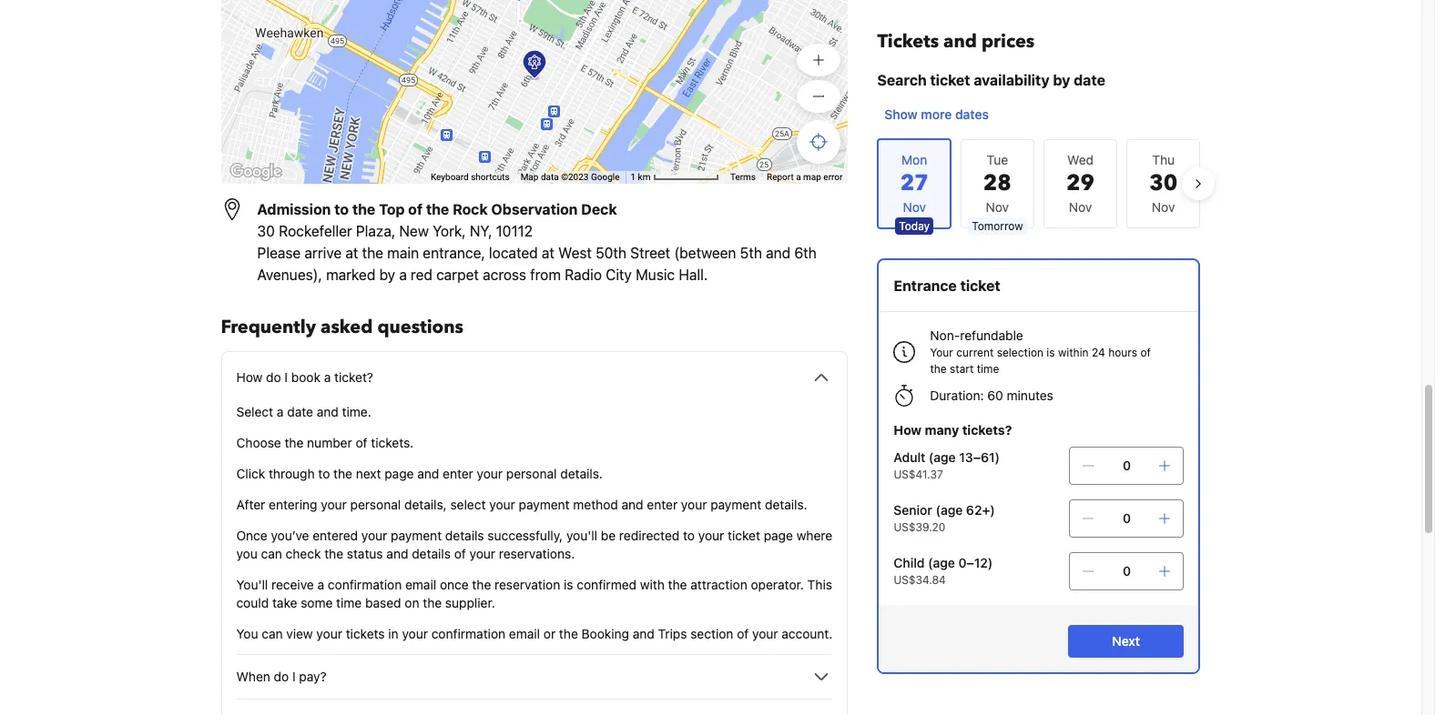 Task type: locate. For each thing, give the bounding box(es) containing it.
ticket up show more dates on the top of page
[[930, 72, 971, 88]]

1 vertical spatial personal
[[350, 497, 401, 513]]

0 horizontal spatial payment
[[391, 528, 442, 544]]

supplier.
[[445, 596, 495, 611]]

3 0 from the top
[[1123, 564, 1131, 579]]

ticket inside 'once you've entered your payment details successfully, you'll be redirected to your ticket page where you can check the status and details of your reservations.'
[[728, 528, 761, 544]]

a inside dropdown button
[[324, 370, 331, 385]]

(age inside senior (age 62+) us$39.20
[[936, 503, 963, 518]]

1 vertical spatial email
[[509, 627, 540, 642]]

do inside dropdown button
[[266, 370, 281, 385]]

13–61)
[[960, 450, 1000, 465]]

1 vertical spatial how
[[894, 423, 922, 438]]

enter up redirected
[[647, 497, 678, 513]]

time right 'some'
[[336, 596, 362, 611]]

0 vertical spatial to
[[334, 201, 349, 218]]

1 horizontal spatial at
[[542, 245, 555, 261]]

nov for 29
[[1069, 199, 1092, 215]]

do for how
[[266, 370, 281, 385]]

nov down 29 at the right of page
[[1069, 199, 1092, 215]]

marked
[[326, 267, 376, 283]]

your
[[930, 346, 954, 360]]

prices
[[982, 29, 1035, 54]]

0 vertical spatial (age
[[929, 450, 956, 465]]

after entering your personal details, select your payment method and enter your payment details.
[[236, 497, 808, 513]]

2 vertical spatial (age
[[928, 556, 955, 571]]

ticket for search
[[930, 72, 971, 88]]

and right 5th
[[766, 245, 791, 261]]

24
[[1092, 346, 1106, 360]]

the down your
[[930, 363, 947, 376]]

to
[[334, 201, 349, 218], [318, 466, 330, 482], [683, 528, 695, 544]]

choose the number of tickets.
[[236, 435, 414, 451]]

personal down next
[[350, 497, 401, 513]]

0 vertical spatial how
[[236, 370, 263, 385]]

google
[[591, 172, 620, 182]]

admission to the top of the rock observation deck 30 rockefeller plaza, new york, ny, 10112 please arrive at the main entrance, located at west 50th street (between 5th and 6th avenues), marked by a red carpet across from radio city music hall.
[[257, 201, 817, 283]]

1 vertical spatial is
[[564, 578, 574, 593]]

0 horizontal spatial page
[[385, 466, 414, 482]]

nov inside 'thu 30 nov'
[[1152, 199, 1175, 215]]

or
[[544, 627, 556, 642]]

30
[[1150, 169, 1178, 199], [257, 223, 275, 240]]

the up the through on the bottom left of page
[[285, 435, 304, 451]]

by down main
[[379, 267, 395, 283]]

0 horizontal spatial nov
[[986, 199, 1009, 215]]

and right status
[[387, 547, 409, 562]]

(age inside "adult (age 13–61) us$41.37"
[[929, 450, 956, 465]]

region
[[863, 131, 1216, 237]]

rockefeller
[[279, 223, 352, 240]]

duration: 60 minutes
[[930, 388, 1054, 404]]

is
[[1047, 346, 1055, 360], [564, 578, 574, 593]]

0 vertical spatial personal
[[506, 466, 557, 482]]

29
[[1067, 169, 1095, 199]]

a right select on the bottom
[[277, 404, 284, 420]]

6th
[[795, 245, 817, 261]]

map data ©2023 google
[[521, 172, 620, 182]]

carpet
[[436, 267, 479, 283]]

the right on at the left bottom
[[423, 596, 442, 611]]

of up new
[[408, 201, 423, 218]]

is left confirmed
[[564, 578, 574, 593]]

(age down many
[[929, 450, 956, 465]]

and up details,
[[417, 466, 439, 482]]

in
[[388, 627, 399, 642]]

how do i book a ticket? element
[[236, 389, 833, 644]]

i inside dropdown button
[[292, 670, 296, 685]]

details down "select"
[[445, 528, 484, 544]]

how inside dropdown button
[[236, 370, 263, 385]]

1 vertical spatial time
[[336, 596, 362, 611]]

next button
[[1068, 626, 1185, 659]]

confirmation up based
[[328, 578, 402, 593]]

1 horizontal spatial to
[[334, 201, 349, 218]]

hall.
[[679, 267, 708, 283]]

email
[[405, 578, 437, 593], [509, 627, 540, 642]]

0 horizontal spatial confirmation
[[328, 578, 402, 593]]

nov down thu at the right of the page
[[1152, 199, 1175, 215]]

1 vertical spatial 0
[[1123, 511, 1131, 527]]

report a map error link
[[767, 172, 843, 182]]

i for book
[[285, 370, 288, 385]]

(age for 0–12)
[[928, 556, 955, 571]]

region containing 28
[[863, 131, 1216, 237]]

child
[[894, 556, 925, 571]]

how up select on the bottom
[[236, 370, 263, 385]]

0
[[1123, 458, 1131, 474], [1123, 511, 1131, 527], [1123, 564, 1131, 579]]

how up adult
[[894, 423, 922, 438]]

10112
[[496, 223, 533, 240]]

selection
[[997, 346, 1044, 360]]

the down the entered
[[324, 547, 343, 562]]

0 vertical spatial by
[[1053, 72, 1071, 88]]

the right or
[[559, 627, 578, 642]]

62+)
[[966, 503, 995, 518]]

2 at from the left
[[542, 245, 555, 261]]

google image
[[225, 160, 286, 184]]

check
[[286, 547, 321, 562]]

0 horizontal spatial at
[[346, 245, 358, 261]]

and inside admission to the top of the rock observation deck 30 rockefeller plaza, new york, ny, 10112 please arrive at the main entrance, located at west 50th street (between 5th and 6th avenues), marked by a red carpet across from radio city music hall.
[[766, 245, 791, 261]]

map
[[521, 172, 539, 182]]

1 horizontal spatial time
[[977, 363, 1000, 376]]

0 vertical spatial can
[[261, 547, 282, 562]]

hours
[[1109, 346, 1138, 360]]

of inside admission to the top of the rock observation deck 30 rockefeller plaza, new york, ny, 10112 please arrive at the main entrance, located at west 50th street (between 5th and 6th avenues), marked by a red carpet across from radio city music hall.
[[408, 201, 423, 218]]

2 vertical spatial 0
[[1123, 564, 1131, 579]]

show
[[885, 107, 918, 122]]

to right redirected
[[683, 528, 695, 544]]

1 horizontal spatial page
[[764, 528, 793, 544]]

3 nov from the left
[[1152, 199, 1175, 215]]

0 vertical spatial ticket
[[930, 72, 971, 88]]

0 vertical spatial 30
[[1150, 169, 1178, 199]]

confirmation
[[328, 578, 402, 593], [432, 627, 506, 642]]

0 horizontal spatial personal
[[350, 497, 401, 513]]

1 horizontal spatial how
[[894, 423, 922, 438]]

of
[[408, 201, 423, 218], [1141, 346, 1151, 360], [356, 435, 368, 451], [454, 547, 466, 562], [737, 627, 749, 642]]

0 vertical spatial do
[[266, 370, 281, 385]]

1 vertical spatial do
[[274, 670, 289, 685]]

time down current
[[977, 363, 1000, 376]]

0–12)
[[959, 556, 993, 571]]

payment up successfully,
[[519, 497, 570, 513]]

28
[[984, 169, 1012, 199]]

you
[[236, 547, 258, 562]]

to up rockefeller at left
[[334, 201, 349, 218]]

1 nov from the left
[[986, 199, 1009, 215]]

0 horizontal spatial time
[[336, 596, 362, 611]]

1 vertical spatial to
[[318, 466, 330, 482]]

many
[[925, 423, 959, 438]]

how do i book a ticket?
[[236, 370, 373, 385]]

i left book
[[285, 370, 288, 385]]

0 horizontal spatial by
[[379, 267, 395, 283]]

0 vertical spatial time
[[977, 363, 1000, 376]]

page left where
[[764, 528, 793, 544]]

i for pay?
[[292, 670, 296, 685]]

0 vertical spatial is
[[1047, 346, 1055, 360]]

payment down details,
[[391, 528, 442, 544]]

i inside dropdown button
[[285, 370, 288, 385]]

1 horizontal spatial is
[[1047, 346, 1055, 360]]

do inside dropdown button
[[274, 670, 289, 685]]

1 vertical spatial enter
[[647, 497, 678, 513]]

page
[[385, 466, 414, 482], [764, 528, 793, 544]]

of right hours
[[1141, 346, 1151, 360]]

30 up please
[[257, 223, 275, 240]]

2 vertical spatial to
[[683, 528, 695, 544]]

redirected
[[619, 528, 680, 544]]

0 horizontal spatial how
[[236, 370, 263, 385]]

1 horizontal spatial details.
[[765, 497, 808, 513]]

2 horizontal spatial to
[[683, 528, 695, 544]]

next
[[356, 466, 381, 482]]

top
[[379, 201, 405, 218]]

by right availability
[[1053, 72, 1071, 88]]

ticket up attraction
[[728, 528, 761, 544]]

5th
[[740, 245, 762, 261]]

time inside non-refundable your current selection is within 24 hours of the start time
[[977, 363, 1000, 376]]

at up 'marked'
[[346, 245, 358, 261]]

nov inside the tue 28 nov tomorrow
[[986, 199, 1009, 215]]

1 vertical spatial details
[[412, 547, 451, 562]]

1 vertical spatial ticket
[[961, 278, 1001, 294]]

you
[[236, 627, 258, 642]]

i left pay?
[[292, 670, 296, 685]]

(age up us$34.84 on the right
[[928, 556, 955, 571]]

us$41.37
[[894, 468, 944, 482]]

(age
[[929, 450, 956, 465], [936, 503, 963, 518], [928, 556, 955, 571]]

is left within at the right
[[1047, 346, 1055, 360]]

tue
[[987, 152, 1009, 168]]

receive
[[272, 578, 314, 593]]

account.
[[782, 627, 833, 642]]

of up once
[[454, 547, 466, 562]]

do left book
[[266, 370, 281, 385]]

1 vertical spatial by
[[379, 267, 395, 283]]

0 horizontal spatial email
[[405, 578, 437, 593]]

at up from
[[542, 245, 555, 261]]

©2023
[[561, 172, 589, 182]]

(age for 62+)
[[936, 503, 963, 518]]

of inside non-refundable your current selection is within 24 hours of the start time
[[1141, 346, 1151, 360]]

0 for child (age 0–12)
[[1123, 564, 1131, 579]]

personal up after entering your personal details, select your payment method and enter your payment details.
[[506, 466, 557, 482]]

0 horizontal spatial is
[[564, 578, 574, 593]]

50th
[[596, 245, 627, 261]]

start
[[950, 363, 974, 376]]

1 vertical spatial i
[[292, 670, 296, 685]]

method
[[573, 497, 618, 513]]

page inside 'once you've entered your payment details successfully, you'll be redirected to your ticket page where you can check the status and details of your reservations.'
[[764, 528, 793, 544]]

page right next
[[385, 466, 414, 482]]

adult
[[894, 450, 926, 465]]

tomorrow
[[972, 220, 1023, 233]]

and left trips
[[633, 627, 655, 642]]

1 vertical spatial (age
[[936, 503, 963, 518]]

how many tickets?
[[894, 423, 1012, 438]]

1 horizontal spatial by
[[1053, 72, 1071, 88]]

date down how do i book a ticket?
[[287, 404, 313, 420]]

0 vertical spatial confirmation
[[328, 578, 402, 593]]

nov up tomorrow
[[986, 199, 1009, 215]]

0 horizontal spatial date
[[287, 404, 313, 420]]

2 vertical spatial ticket
[[728, 528, 761, 544]]

email left or
[[509, 627, 540, 642]]

1 horizontal spatial date
[[1074, 72, 1106, 88]]

1 vertical spatial date
[[287, 404, 313, 420]]

2 nov from the left
[[1069, 199, 1092, 215]]

0 horizontal spatial i
[[285, 370, 288, 385]]

details. up method
[[560, 466, 603, 482]]

1 horizontal spatial i
[[292, 670, 296, 685]]

0 horizontal spatial enter
[[443, 466, 474, 482]]

enter up "select"
[[443, 466, 474, 482]]

data
[[541, 172, 559, 182]]

time
[[977, 363, 1000, 376], [336, 596, 362, 611]]

frequently asked questions
[[221, 315, 464, 340]]

click through to the next page and enter your personal details.
[[236, 466, 603, 482]]

0 horizontal spatial 30
[[257, 223, 275, 240]]

how for how many tickets?
[[894, 423, 922, 438]]

(age for 13–61)
[[929, 450, 956, 465]]

when do i pay?
[[236, 670, 327, 685]]

2 horizontal spatial nov
[[1152, 199, 1175, 215]]

1 0 from the top
[[1123, 458, 1131, 474]]

and up redirected
[[622, 497, 644, 513]]

the inside non-refundable your current selection is within 24 hours of the start time
[[930, 363, 947, 376]]

tickets
[[878, 29, 939, 54]]

nov for 28
[[986, 199, 1009, 215]]

0 vertical spatial i
[[285, 370, 288, 385]]

1 vertical spatial page
[[764, 528, 793, 544]]

nov inside the wed 29 nov
[[1069, 199, 1092, 215]]

avenues),
[[257, 267, 322, 283]]

this
[[808, 578, 833, 593]]

a left the red
[[399, 267, 407, 283]]

(age inside child (age 0–12) us$34.84
[[928, 556, 955, 571]]

30 down thu at the right of the page
[[1150, 169, 1178, 199]]

is inside non-refundable your current selection is within 24 hours of the start time
[[1047, 346, 1055, 360]]

confirmation down supplier.
[[432, 627, 506, 642]]

ticket?
[[334, 370, 373, 385]]

details up once
[[412, 547, 451, 562]]

1 horizontal spatial payment
[[519, 497, 570, 513]]

ticket up refundable
[[961, 278, 1001, 294]]

of right the section
[[737, 627, 749, 642]]

a right book
[[324, 370, 331, 385]]

wed
[[1068, 152, 1094, 168]]

0 horizontal spatial details.
[[560, 466, 603, 482]]

a up 'some'
[[317, 578, 324, 593]]

to down choose the number of tickets.
[[318, 466, 330, 482]]

1 horizontal spatial confirmation
[[432, 627, 506, 642]]

senior (age 62+) us$39.20
[[894, 503, 995, 535]]

and left prices at the top right
[[944, 29, 977, 54]]

do right when
[[274, 670, 289, 685]]

details. up where
[[765, 497, 808, 513]]

email up on at the left bottom
[[405, 578, 437, 593]]

details.
[[560, 466, 603, 482], [765, 497, 808, 513]]

1 horizontal spatial 30
[[1150, 169, 1178, 199]]

1 vertical spatial confirmation
[[432, 627, 506, 642]]

1 vertical spatial 30
[[257, 223, 275, 240]]

date inside how do i book a ticket? element
[[287, 404, 313, 420]]

1 horizontal spatial personal
[[506, 466, 557, 482]]

0 vertical spatial email
[[405, 578, 437, 593]]

details
[[445, 528, 484, 544], [412, 547, 451, 562]]

1 horizontal spatial nov
[[1069, 199, 1092, 215]]

payment up attraction
[[711, 497, 762, 513]]

date right availability
[[1074, 72, 1106, 88]]

once
[[236, 528, 268, 544]]

2 0 from the top
[[1123, 511, 1131, 527]]

0 vertical spatial 0
[[1123, 458, 1131, 474]]

a inside you'll receive a confirmation email once the reservation is confirmed with the attraction operator. this could take some time based on the supplier.
[[317, 578, 324, 593]]

1 at from the left
[[346, 245, 358, 261]]

(age left 62+) on the bottom of the page
[[936, 503, 963, 518]]

nov
[[986, 199, 1009, 215], [1069, 199, 1092, 215], [1152, 199, 1175, 215]]



Task type: vqa. For each thing, say whether or not it's contained in the screenshot.
based on the average daily cost of $55, a week will cost about $383.
no



Task type: describe. For each thing, give the bounding box(es) containing it.
operator.
[[751, 578, 804, 593]]

1 km
[[631, 172, 653, 182]]

senior
[[894, 503, 933, 518]]

click
[[236, 466, 265, 482]]

rock
[[453, 201, 488, 218]]

0 vertical spatial details
[[445, 528, 484, 544]]

1 horizontal spatial enter
[[647, 497, 678, 513]]

can inside 'once you've entered your payment details successfully, you'll be redirected to your ticket page where you can check the status and details of your reservations.'
[[261, 547, 282, 562]]

1 vertical spatial can
[[262, 627, 283, 642]]

keyboard shortcuts button
[[431, 171, 510, 184]]

admission
[[257, 201, 331, 218]]

main
[[387, 245, 419, 261]]

a inside admission to the top of the rock observation deck 30 rockefeller plaza, new york, ny, 10112 please arrive at the main entrance, located at west 50th street (between 5th and 6th avenues), marked by a red carpet across from radio city music hall.
[[399, 267, 407, 283]]

booking
[[582, 627, 629, 642]]

show more dates button
[[878, 98, 996, 131]]

please
[[257, 245, 301, 261]]

0 vertical spatial date
[[1074, 72, 1106, 88]]

time inside you'll receive a confirmation email once the reservation is confirmed with the attraction operator. this could take some time based on the supplier.
[[336, 596, 362, 611]]

when do i pay? button
[[236, 667, 833, 689]]

by inside admission to the top of the rock observation deck 30 rockefeller plaza, new york, ny, 10112 please arrive at the main entrance, located at west 50th street (between 5th and 6th avenues), marked by a red carpet across from radio city music hall.
[[379, 267, 395, 283]]

a left map
[[796, 172, 801, 182]]

city
[[606, 267, 632, 283]]

km
[[638, 172, 651, 182]]

based
[[365, 596, 401, 611]]

deck
[[581, 201, 617, 218]]

located
[[489, 245, 538, 261]]

music
[[636, 267, 675, 283]]

next
[[1113, 634, 1141, 649]]

the up york,
[[426, 201, 449, 218]]

the up supplier.
[[472, 578, 491, 593]]

map region
[[170, 0, 870, 399]]

0 vertical spatial details.
[[560, 466, 603, 482]]

attraction
[[691, 578, 748, 593]]

tue 28 nov tomorrow
[[972, 152, 1023, 233]]

trips
[[658, 627, 687, 642]]

with
[[640, 578, 665, 593]]

0 for senior (age 62+)
[[1123, 511, 1131, 527]]

tickets and prices
[[878, 29, 1035, 54]]

from
[[530, 267, 561, 283]]

ticket for entrance
[[961, 278, 1001, 294]]

entrance
[[894, 278, 957, 294]]

new
[[399, 223, 429, 240]]

the left next
[[334, 466, 353, 482]]

choose
[[236, 435, 281, 451]]

keyboard shortcuts
[[431, 172, 510, 182]]

shortcuts
[[471, 172, 510, 182]]

terms
[[730, 172, 756, 182]]

entered
[[313, 528, 358, 544]]

west
[[559, 245, 592, 261]]

tickets.
[[371, 435, 414, 451]]

the up plaza,
[[352, 201, 376, 218]]

wed 29 nov
[[1067, 152, 1095, 215]]

red
[[411, 267, 433, 283]]

terms link
[[730, 172, 756, 182]]

0 for adult (age 13–61)
[[1123, 458, 1131, 474]]

some
[[301, 596, 333, 611]]

2 horizontal spatial payment
[[711, 497, 762, 513]]

reservations.
[[499, 547, 575, 562]]

within
[[1058, 346, 1089, 360]]

york,
[[433, 223, 466, 240]]

where
[[797, 528, 833, 544]]

the down plaza,
[[362, 245, 384, 261]]

time.
[[342, 404, 371, 420]]

email inside you'll receive a confirmation email once the reservation is confirmed with the attraction operator. this could take some time based on the supplier.
[[405, 578, 437, 593]]

and left time.
[[317, 404, 339, 420]]

of inside 'once you've entered your payment details successfully, you'll be redirected to your ticket page where you can check the status and details of your reservations.'
[[454, 547, 466, 562]]

non-
[[930, 328, 960, 343]]

after
[[236, 497, 265, 513]]

once you've entered your payment details successfully, you'll be redirected to your ticket page where you can check the status and details of your reservations.
[[236, 528, 833, 562]]

the inside 'once you've entered your payment details successfully, you'll be redirected to your ticket page where you can check the status and details of your reservations.'
[[324, 547, 343, 562]]

observation
[[491, 201, 578, 218]]

status
[[347, 547, 383, 562]]

0 vertical spatial page
[[385, 466, 414, 482]]

to inside admission to the top of the rock observation deck 30 rockefeller plaza, new york, ny, 10112 please arrive at the main entrance, located at west 50th street (between 5th and 6th avenues), marked by a red carpet across from radio city music hall.
[[334, 201, 349, 218]]

be
[[601, 528, 616, 544]]

0 vertical spatial enter
[[443, 466, 474, 482]]

1
[[631, 172, 636, 182]]

30 inside admission to the top of the rock observation deck 30 rockefeller plaza, new york, ny, 10112 please arrive at the main entrance, located at west 50th street (between 5th and 6th avenues), marked by a red carpet across from radio city music hall.
[[257, 223, 275, 240]]

the right the with at bottom left
[[668, 578, 687, 593]]

payment inside 'once you've entered your payment details successfully, you'll be redirected to your ticket page where you can check the status and details of your reservations.'
[[391, 528, 442, 544]]

number
[[307, 435, 352, 451]]

refundable
[[960, 328, 1024, 343]]

confirmation inside you'll receive a confirmation email once the reservation is confirmed with the attraction operator. this could take some time based on the supplier.
[[328, 578, 402, 593]]

book
[[291, 370, 321, 385]]

availability
[[974, 72, 1050, 88]]

select a date and time.
[[236, 404, 371, 420]]

keyboard
[[431, 172, 469, 182]]

plaza,
[[356, 223, 396, 240]]

asked
[[321, 315, 373, 340]]

is inside you'll receive a confirmation email once the reservation is confirmed with the attraction operator. this could take some time based on the supplier.
[[564, 578, 574, 593]]

to inside 'once you've entered your payment details successfully, you'll be redirected to your ticket page where you can check the status and details of your reservations.'
[[683, 528, 695, 544]]

report a map error
[[767, 172, 843, 182]]

how for how do i book a ticket?
[[236, 370, 263, 385]]

you've
[[271, 528, 309, 544]]

frequently
[[221, 315, 316, 340]]

nov for 30
[[1152, 199, 1175, 215]]

tickets?
[[963, 423, 1012, 438]]

60
[[988, 388, 1004, 404]]

us$39.20
[[894, 521, 946, 535]]

tickets
[[346, 627, 385, 642]]

could
[[236, 596, 269, 611]]

1 vertical spatial details.
[[765, 497, 808, 513]]

us$34.84
[[894, 574, 946, 588]]

entering
[[269, 497, 318, 513]]

take
[[272, 596, 297, 611]]

arrive
[[305, 245, 342, 261]]

of left tickets.
[[356, 435, 368, 451]]

error
[[824, 172, 843, 182]]

dates
[[956, 107, 989, 122]]

section
[[691, 627, 734, 642]]

do for when
[[274, 670, 289, 685]]

more
[[921, 107, 952, 122]]

1 horizontal spatial email
[[509, 627, 540, 642]]

through
[[269, 466, 315, 482]]

and inside 'once you've entered your payment details successfully, you'll be redirected to your ticket page where you can check the status and details of your reservations.'
[[387, 547, 409, 562]]

select
[[236, 404, 273, 420]]

0 horizontal spatial to
[[318, 466, 330, 482]]



